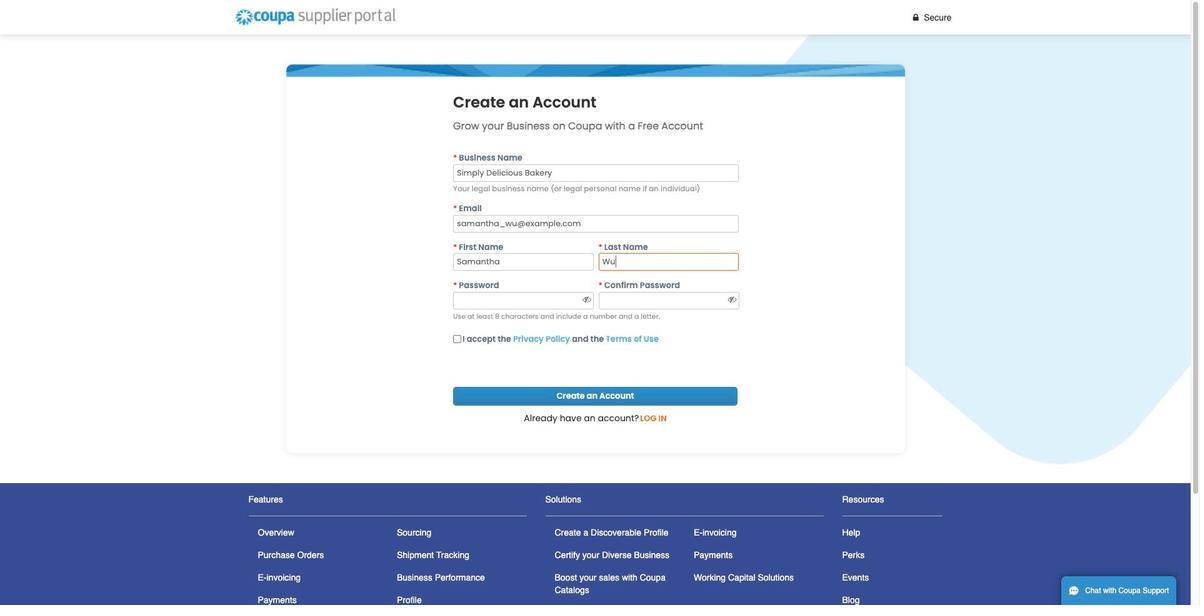 Task type: locate. For each thing, give the bounding box(es) containing it.
None text field
[[453, 254, 594, 271]]

None checkbox
[[453, 335, 462, 343]]

2 horizontal spatial fw image
[[911, 13, 922, 22]]

None password field
[[453, 292, 594, 310], [599, 292, 740, 310], [453, 292, 594, 310], [599, 292, 740, 310]]

0 horizontal spatial fw image
[[582, 295, 593, 304]]

None text field
[[453, 164, 739, 182], [453, 215, 739, 233], [599, 254, 739, 271], [453, 164, 739, 182], [453, 215, 739, 233], [599, 254, 739, 271]]

fw image
[[911, 13, 922, 22], [582, 295, 593, 304], [727, 295, 738, 304]]



Task type: describe. For each thing, give the bounding box(es) containing it.
1 horizontal spatial fw image
[[727, 295, 738, 304]]

coupa supplier portal image
[[229, 3, 401, 31]]



